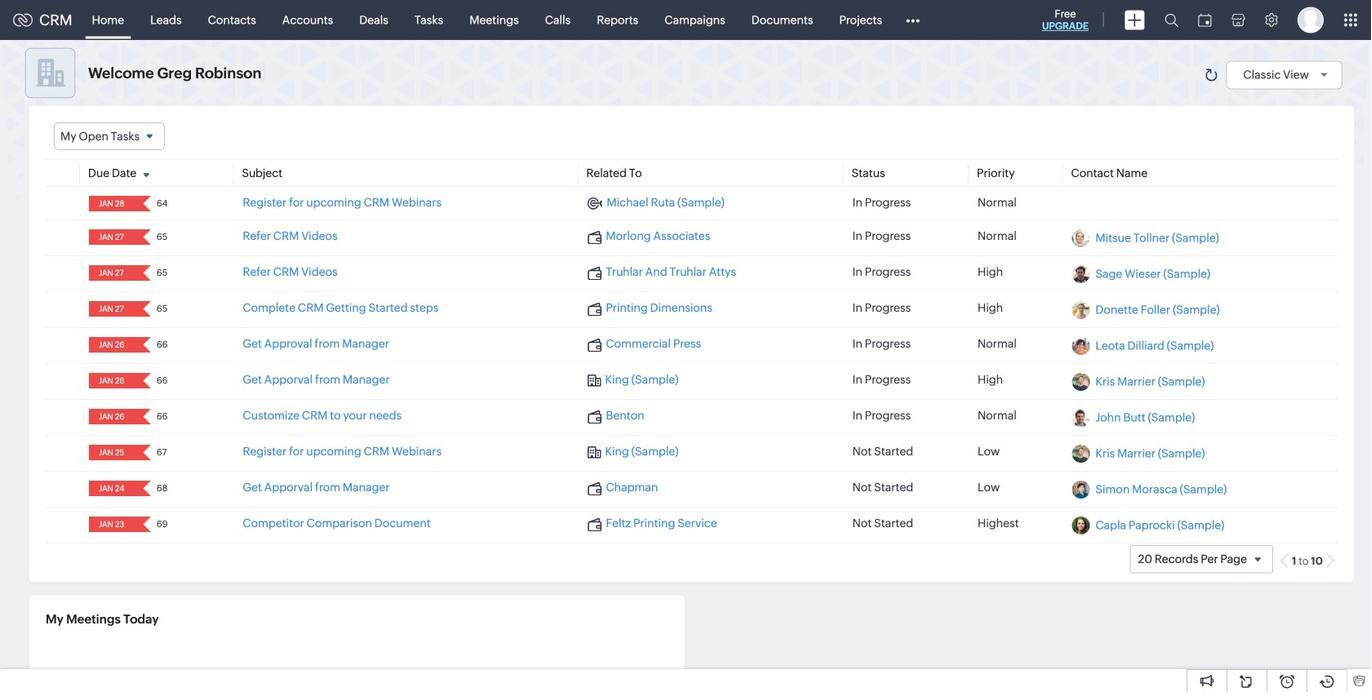 Task type: describe. For each thing, give the bounding box(es) containing it.
calendar image
[[1199, 13, 1213, 27]]

create menu image
[[1125, 10, 1146, 30]]

search image
[[1165, 13, 1179, 27]]



Task type: locate. For each thing, give the bounding box(es) containing it.
profile image
[[1298, 7, 1325, 33]]

None field
[[54, 122, 165, 150], [94, 196, 132, 212], [94, 230, 132, 245], [94, 266, 132, 281], [94, 301, 132, 317], [94, 337, 132, 353], [94, 373, 132, 389], [94, 409, 132, 425], [94, 445, 132, 461], [94, 481, 132, 497], [94, 517, 132, 533], [54, 122, 165, 150], [94, 196, 132, 212], [94, 230, 132, 245], [94, 266, 132, 281], [94, 301, 132, 317], [94, 337, 132, 353], [94, 373, 132, 389], [94, 409, 132, 425], [94, 445, 132, 461], [94, 481, 132, 497], [94, 517, 132, 533]]

Other Modules field
[[896, 7, 931, 33]]

create menu element
[[1115, 0, 1155, 40]]

logo image
[[13, 13, 33, 27]]

search element
[[1155, 0, 1189, 40]]

profile element
[[1289, 0, 1334, 40]]



Task type: vqa. For each thing, say whether or not it's contained in the screenshot.
Search "image"
yes



